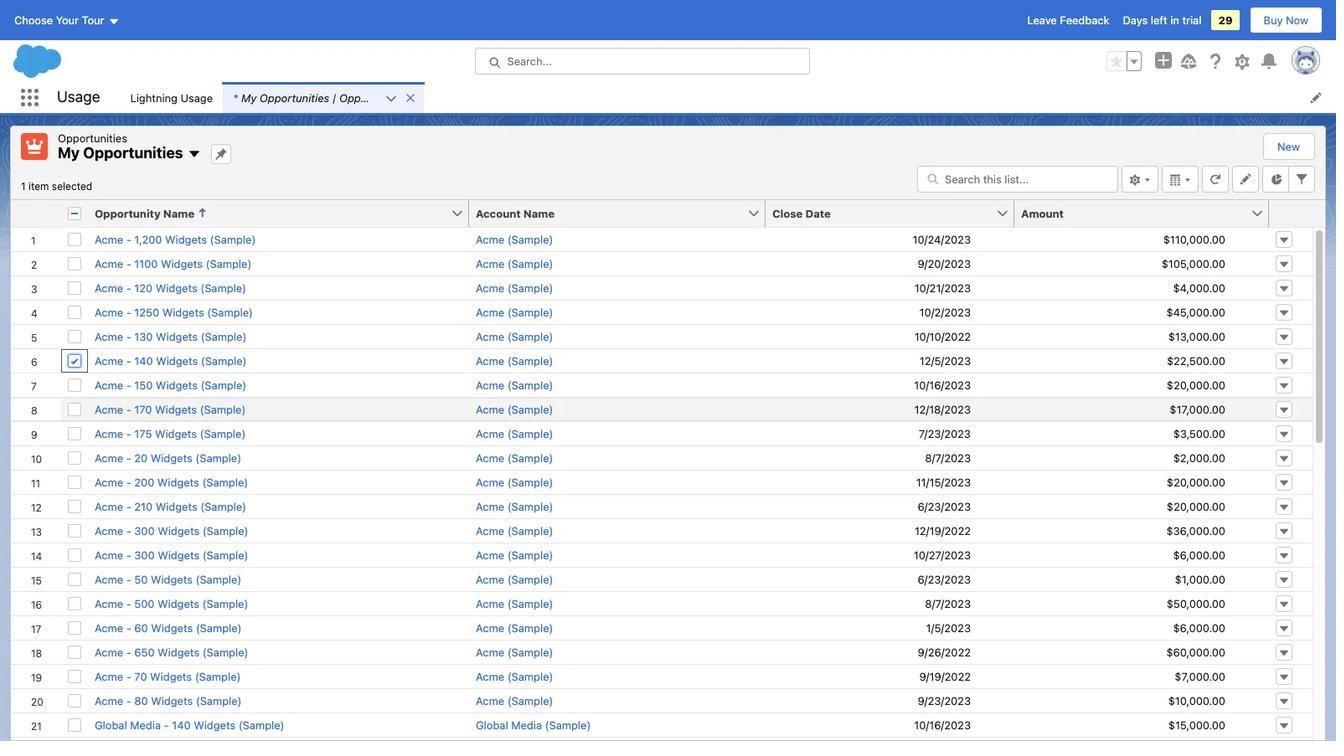Task type: vqa. For each thing, say whether or not it's contained in the screenshot.
tenth acme (sample) "link" from the bottom
yes



Task type: describe. For each thing, give the bounding box(es) containing it.
new
[[1277, 140, 1300, 153]]

widgets for acme - 140 widgets (sample) link
[[156, 354, 198, 367]]

- for acme - 1250 widgets (sample) link at the top left of page
[[126, 305, 131, 319]]

6/23/2023 for $1,000.00
[[918, 573, 971, 586]]

opportunity name element
[[88, 200, 479, 227]]

acme for acme - 650 widgets (sample) link's acme (sample) link
[[476, 645, 504, 659]]

13 acme (sample) link from the top
[[476, 524, 553, 537]]

acme - 20 widgets (sample)
[[95, 451, 241, 464]]

$13,000.00
[[1168, 330, 1225, 343]]

acme - 300 widgets (sample) link for 10/27/2023
[[95, 548, 248, 562]]

now
[[1286, 13, 1308, 27]]

- for acme - 140 widgets (sample) link
[[126, 354, 131, 367]]

acme (sample) for acme - 50 widgets (sample) link's acme (sample) link
[[476, 573, 553, 586]]

20
[[134, 451, 148, 464]]

acme for acme (sample) link related to the acme - 60 widgets (sample) link
[[476, 621, 504, 635]]

300 for 10/27/2023
[[134, 548, 155, 562]]

your
[[56, 13, 79, 27]]

tour
[[82, 13, 104, 27]]

$1,000.00
[[1175, 573, 1225, 586]]

acme - 300 widgets (sample) link for 12/19/2022
[[95, 524, 248, 537]]

acme (sample) for acme (sample) link associated with acme - 1100 widgets (sample) link
[[476, 257, 553, 270]]

*
[[233, 91, 238, 104]]

account name button
[[469, 200, 747, 227]]

acme - 650 widgets (sample) link
[[95, 645, 248, 659]]

my opportunities status
[[21, 180, 92, 192]]

acme (sample) link for acme - 1100 widgets (sample) link
[[476, 257, 553, 270]]

widgets up acme - 50 widgets (sample) link
[[158, 548, 200, 562]]

action element
[[1269, 200, 1313, 227]]

- for acme - 170 widgets (sample) link at the left bottom
[[126, 402, 131, 416]]

my inside "list item"
[[241, 91, 257, 104]]

- for acme - 650 widgets (sample) link
[[126, 645, 131, 659]]

text default image
[[385, 93, 397, 105]]

choose
[[14, 13, 53, 27]]

global media - 140 widgets (sample) link
[[95, 718, 284, 732]]

none search field inside the my opportunities|opportunities|list view element
[[917, 165, 1118, 192]]

item number element
[[11, 200, 61, 227]]

210
[[134, 500, 153, 513]]

acme - 150 widgets (sample) link
[[95, 378, 246, 392]]

acme - 1250 widgets (sample)
[[95, 305, 253, 319]]

acme for acme - 20 widgets (sample) link
[[95, 451, 123, 464]]

acme (sample) for acme - 170 widgets (sample) link at the left bottom's acme (sample) link
[[476, 402, 553, 416]]

|
[[332, 91, 336, 104]]

acme for 13th acme (sample) link from the top of the my opportunities grid
[[476, 524, 504, 537]]

$20,000.00 for 6/23/2023
[[1167, 500, 1225, 513]]

widgets for acme - 200 widgets (sample) link
[[157, 475, 199, 489]]

widgets for the "acme - 150 widgets (sample)" link
[[156, 378, 198, 392]]

1/5/2023
[[926, 621, 971, 635]]

- for acme - 50 widgets (sample) link
[[126, 573, 131, 586]]

$60,000.00
[[1166, 645, 1225, 659]]

12/18/2023
[[914, 402, 971, 416]]

- for acme - 200 widgets (sample) link
[[126, 475, 131, 489]]

close date element
[[766, 200, 1024, 227]]

acme for the acme - 210 widgets (sample) 'link'
[[95, 500, 123, 513]]

acme (sample) for acme (sample) link related to acme - 175 widgets (sample) link
[[476, 427, 553, 440]]

9/26/2022
[[918, 645, 971, 659]]

acme for acme (sample) link associated with acme - 1,200 widgets (sample) link
[[476, 232, 504, 246]]

global media - 140 widgets (sample)
[[95, 718, 284, 732]]

global media (sample) link
[[476, 718, 591, 732]]

opportunities left |
[[260, 91, 329, 104]]

- for the acme - 130 widgets (sample) link in the left of the page
[[126, 330, 131, 343]]

widgets for acme - 20 widgets (sample) link
[[151, 451, 192, 464]]

- for acme - 70 widgets (sample) link
[[126, 670, 131, 683]]

acme (sample) for 13th acme (sample) link from the top of the my opportunities grid
[[476, 524, 553, 537]]

acme for the "acme - 150 widgets (sample)" link
[[95, 378, 123, 392]]

leave feedback
[[1027, 13, 1109, 27]]

acme - 140 widgets (sample)
[[95, 354, 247, 367]]

my opportunities grid
[[11, 200, 1313, 741]]

my opportunities
[[58, 144, 183, 162]]

global media (sample)
[[476, 718, 591, 732]]

10/10/2022
[[914, 330, 971, 343]]

1 vertical spatial 140
[[172, 718, 191, 732]]

acme (sample) for acme (sample) link for acme - 20 widgets (sample) link
[[476, 451, 553, 464]]

acme - 1,200 widgets (sample)
[[95, 232, 256, 246]]

- for acme - 1100 widgets (sample) link
[[126, 257, 131, 270]]

widgets for acme - 120 widgets (sample) link at the top left of page
[[156, 281, 197, 294]]

opportunities up selected at left
[[58, 132, 127, 145]]

acme for acme - 1,200 widgets (sample) link
[[95, 232, 123, 246]]

$15,000.00
[[1168, 718, 1225, 732]]

9/19/2022
[[919, 670, 971, 683]]

widgets for acme - 50 widgets (sample) link
[[151, 573, 193, 586]]

- for the acme - 60 widgets (sample) link
[[126, 621, 131, 635]]

acme - 60 widgets (sample)
[[95, 621, 242, 635]]

acme - 200 widgets (sample)
[[95, 475, 248, 489]]

account
[[476, 206, 521, 220]]

widgets for acme - 1100 widgets (sample) link
[[161, 257, 203, 270]]

acme for the acme - 130 widgets (sample) link in the left of the page acme (sample) link
[[476, 330, 504, 343]]

acme for acme - 200 widgets (sample) link
[[95, 475, 123, 489]]

- for acme - 20 widgets (sample) link
[[126, 451, 131, 464]]

acme (sample) link for the "acme - 150 widgets (sample)" link
[[476, 378, 553, 392]]

acme for the acme - 130 widgets (sample) link in the left of the page
[[95, 330, 123, 343]]

global for global media - 140 widgets (sample)
[[95, 718, 127, 732]]

close date
[[772, 206, 831, 220]]

acme for acme - 80 widgets (sample) link
[[95, 694, 123, 707]]

$36,000.00
[[1166, 524, 1225, 537]]

acme (sample) link for acme - 500 widgets (sample) link
[[476, 597, 553, 610]]

80
[[134, 694, 148, 707]]

50
[[134, 573, 148, 586]]

lightning usage
[[130, 91, 213, 104]]

new button
[[1264, 134, 1313, 159]]

8/7/2023 for $2,000.00
[[925, 451, 971, 464]]

leave
[[1027, 13, 1057, 27]]

acme - 1,200 widgets (sample) link
[[95, 232, 256, 246]]

10/24/2023
[[913, 232, 971, 246]]

acme - 130 widgets (sample) link
[[95, 330, 247, 343]]

list item containing *
[[223, 82, 424, 113]]

widgets down acme - 210 widgets (sample)
[[158, 524, 200, 537]]

buy now button
[[1249, 7, 1323, 34]]

acme (sample) for acme (sample) link associated with acme - 70 widgets (sample) link
[[476, 670, 553, 683]]

acme for the "acme - 150 widgets (sample)" link's acme (sample) link
[[476, 378, 504, 392]]

9/23/2023
[[918, 694, 971, 707]]

acme for acme - 50 widgets (sample) link's acme (sample) link
[[476, 573, 504, 586]]

widgets for acme - 80 widgets (sample) link
[[151, 694, 193, 707]]

acme for acme (sample) link corresponding to the acme - 210 widgets (sample) 'link'
[[476, 500, 504, 513]]

10/2/2023
[[919, 305, 971, 319]]

acme (sample) link for acme - 200 widgets (sample) link
[[476, 475, 553, 489]]

acme (sample) link for acme - 175 widgets (sample) link
[[476, 427, 553, 440]]

0 horizontal spatial my
[[58, 144, 80, 162]]

acme - 130 widgets (sample)
[[95, 330, 247, 343]]

175
[[134, 427, 152, 440]]

- for acme - 120 widgets (sample) link at the top left of page
[[126, 281, 131, 294]]

acme for 'acme - 300 widgets (sample)' link associated with 12/19/2022
[[95, 524, 123, 537]]

widgets down acme - 80 widgets (sample) link
[[194, 718, 236, 732]]

selected
[[52, 180, 92, 192]]

acme - 80 widgets (sample) link
[[95, 694, 242, 707]]

acme (sample) link for acme - 170 widgets (sample) link at the left bottom
[[476, 402, 553, 416]]

acme - 300 widgets (sample) for 10/27/2023
[[95, 548, 248, 562]]

acme - 170 widgets (sample) link
[[95, 402, 246, 416]]

acme (sample) for acme (sample) link associated with acme - 140 widgets (sample) link
[[476, 354, 553, 367]]

opportunities right |
[[339, 91, 409, 104]]

acme for acme (sample) link associated with acme - 140 widgets (sample) link
[[476, 354, 504, 367]]

200
[[134, 475, 154, 489]]

search... button
[[475, 48, 810, 75]]

widgets for acme - 70 widgets (sample) link
[[150, 670, 192, 683]]

$2,000.00
[[1173, 451, 1225, 464]]

$4,000.00
[[1173, 281, 1225, 294]]

acme for acme (sample) link related to acme - 175 widgets (sample) link
[[476, 427, 504, 440]]

150
[[134, 378, 153, 392]]

acme - 1100 widgets (sample)
[[95, 257, 252, 270]]

opportunities down "lightning"
[[83, 144, 183, 162]]

1 horizontal spatial text default image
[[405, 92, 416, 104]]

10/16/2023 for $15,000.00
[[914, 718, 971, 732]]

1,200
[[134, 232, 162, 246]]

acme for acme - 175 widgets (sample) link
[[95, 427, 123, 440]]

130
[[134, 330, 153, 343]]

widgets for the acme - 210 widgets (sample) 'link'
[[156, 500, 197, 513]]

my opportunities|opportunities|list view element
[[10, 126, 1326, 741]]

acme (sample) for acme (sample) link corresponding to acme - 120 widgets (sample) link at the top left of page
[[476, 281, 553, 294]]



Task type: locate. For each thing, give the bounding box(es) containing it.
acme for acme - 120 widgets (sample) link at the top left of page
[[95, 281, 123, 294]]

days left in trial
[[1123, 13, 1202, 27]]

$20,000.00 for 11/15/2023
[[1167, 475, 1225, 489]]

$6,000.00 down $50,000.00
[[1173, 621, 1225, 635]]

acme (sample) link for acme - 70 widgets (sample) link
[[476, 670, 553, 683]]

5 acme (sample) link from the top
[[476, 330, 553, 343]]

15 acme (sample) from the top
[[476, 573, 553, 586]]

17 acme (sample) link from the top
[[476, 621, 553, 635]]

acme - 70 widgets (sample)
[[95, 670, 241, 683]]

opportunities
[[260, 91, 329, 104], [339, 91, 409, 104], [58, 132, 127, 145], [83, 144, 183, 162]]

12 acme (sample) link from the top
[[476, 500, 553, 513]]

acme - 140 widgets (sample) link
[[95, 354, 247, 367]]

1 vertical spatial acme - 300 widgets (sample)
[[95, 548, 248, 562]]

widgets up acme - 60 widgets (sample) on the left of the page
[[158, 597, 199, 610]]

0 horizontal spatial name
[[163, 206, 194, 220]]

1 8/7/2023 from the top
[[925, 451, 971, 464]]

17 acme (sample) from the top
[[476, 621, 553, 635]]

$20,000.00 for 10/16/2023
[[1167, 378, 1225, 392]]

1 horizontal spatial my
[[241, 91, 257, 104]]

2 6/23/2023 from the top
[[918, 573, 971, 586]]

120
[[134, 281, 153, 294]]

140 down acme - 80 widgets (sample)
[[172, 718, 191, 732]]

acme - 300 widgets (sample)
[[95, 524, 248, 537], [95, 548, 248, 562]]

0 vertical spatial $20,000.00
[[1167, 378, 1225, 392]]

acme for acme - 170 widgets (sample) link at the left bottom's acme (sample) link
[[476, 402, 504, 416]]

2 acme (sample) link from the top
[[476, 257, 553, 270]]

acme - 500 widgets (sample)
[[95, 597, 248, 610]]

widgets down acme - 70 widgets (sample)
[[151, 694, 193, 707]]

1 vertical spatial $6,000.00
[[1173, 621, 1225, 635]]

500
[[134, 597, 155, 610]]

acme for acme (sample) link associated with acme - 70 widgets (sample) link
[[476, 670, 504, 683]]

18 acme (sample) link from the top
[[476, 645, 553, 659]]

list containing lightning usage
[[120, 82, 1336, 113]]

left
[[1151, 13, 1167, 27]]

- down acme - 80 widgets (sample)
[[164, 718, 169, 732]]

amount button
[[1014, 200, 1251, 227]]

8/7/2023 up 1/5/2023
[[925, 597, 971, 610]]

1 $20,000.00 from the top
[[1167, 378, 1225, 392]]

170
[[134, 402, 152, 416]]

$20,000.00
[[1167, 378, 1225, 392], [1167, 475, 1225, 489], [1167, 500, 1225, 513]]

11 acme (sample) from the top
[[476, 475, 553, 489]]

20 acme (sample) link from the top
[[476, 694, 553, 707]]

$110,000.00
[[1163, 232, 1225, 246]]

- left the 130 at left top
[[126, 330, 131, 343]]

acme for 'acme - 300 widgets (sample)' link corresponding to 10/27/2023
[[95, 548, 123, 562]]

15 acme (sample) link from the top
[[476, 573, 553, 586]]

None search field
[[917, 165, 1118, 192]]

0 vertical spatial text default image
[[405, 92, 416, 104]]

my up selected at left
[[58, 144, 80, 162]]

- left 200
[[126, 475, 131, 489]]

6 acme (sample) from the top
[[476, 354, 553, 367]]

opportunity name
[[95, 206, 194, 220]]

my right *
[[241, 91, 257, 104]]

$105,000.00
[[1162, 257, 1225, 270]]

0 vertical spatial $6,000.00
[[1173, 548, 1225, 562]]

140 down the 130 at left top
[[134, 354, 153, 367]]

0 horizontal spatial 140
[[134, 354, 153, 367]]

acme for acme (sample) link related to acme - 500 widgets (sample) link
[[476, 597, 504, 610]]

acme (sample) link for acme - 1,200 widgets (sample) link
[[476, 232, 553, 246]]

name inside the account name 'button'
[[523, 206, 555, 220]]

4 acme (sample) link from the top
[[476, 305, 553, 319]]

$20,000.00 up $36,000.00 at the right bottom of the page
[[1167, 500, 1225, 513]]

- left 1100
[[126, 257, 131, 270]]

search...
[[507, 54, 552, 68]]

1 10/16/2023 from the top
[[914, 378, 971, 392]]

- left 150
[[126, 378, 131, 392]]

amount element
[[1014, 200, 1279, 227]]

acme (sample) link for the acme - 130 widgets (sample) link in the left of the page
[[476, 330, 553, 343]]

my
[[241, 91, 257, 104], [58, 144, 80, 162]]

1 vertical spatial text default image
[[188, 148, 201, 161]]

2 8/7/2023 from the top
[[925, 597, 971, 610]]

acme for acme - 170 widgets (sample) link at the left bottom
[[95, 402, 123, 416]]

60
[[134, 621, 148, 635]]

widgets for acme - 175 widgets (sample) link
[[155, 427, 197, 440]]

acme - 300 widgets (sample) up acme - 50 widgets (sample) link
[[95, 548, 248, 562]]

acme for acme - 140 widgets (sample) link
[[95, 354, 123, 367]]

8 acme (sample) from the top
[[476, 402, 553, 416]]

11/15/2023
[[916, 475, 971, 489]]

acme - 500 widgets (sample) link
[[95, 597, 248, 610]]

widgets down acme - 170 widgets (sample)
[[155, 427, 197, 440]]

acme - 70 widgets (sample) link
[[95, 670, 241, 683]]

widgets down the acme - 60 widgets (sample) link
[[158, 645, 199, 659]]

1 global from the left
[[95, 718, 127, 732]]

2 10/16/2023 from the top
[[914, 718, 971, 732]]

acme for acme - 70 widgets (sample) link
[[95, 670, 123, 683]]

14 acme (sample) from the top
[[476, 548, 553, 562]]

$6,000.00 for 10/27/2023
[[1173, 548, 1225, 562]]

1100
[[134, 257, 158, 270]]

acme (sample) for acme (sample) link associated with acme - 1,200 widgets (sample) link
[[476, 232, 553, 246]]

acme (sample)
[[476, 232, 553, 246], [476, 257, 553, 270], [476, 281, 553, 294], [476, 305, 553, 319], [476, 330, 553, 343], [476, 354, 553, 367], [476, 378, 553, 392], [476, 402, 553, 416], [476, 427, 553, 440], [476, 451, 553, 464], [476, 475, 553, 489], [476, 500, 553, 513], [476, 524, 553, 537], [476, 548, 553, 562], [476, 573, 553, 586], [476, 597, 553, 610], [476, 621, 553, 635], [476, 645, 553, 659], [476, 670, 553, 683], [476, 694, 553, 707]]

acme - 200 widgets (sample) link
[[95, 475, 248, 489]]

1 acme - 300 widgets (sample) from the top
[[95, 524, 248, 537]]

widgets down acme - 140 widgets (sample)
[[156, 378, 198, 392]]

acme - 650 widgets (sample)
[[95, 645, 248, 659]]

acme for acme (sample) link related to acme - 1250 widgets (sample) link at the top left of page
[[476, 305, 504, 319]]

acme (sample) for acme (sample) link related to acme - 500 widgets (sample) link
[[476, 597, 553, 610]]

-
[[126, 232, 131, 246], [126, 257, 131, 270], [126, 281, 131, 294], [126, 305, 131, 319], [126, 330, 131, 343], [126, 354, 131, 367], [126, 378, 131, 392], [126, 402, 131, 416], [126, 427, 131, 440], [126, 451, 131, 464], [126, 475, 131, 489], [126, 500, 131, 513], [126, 524, 131, 537], [126, 548, 131, 562], [126, 573, 131, 586], [126, 597, 131, 610], [126, 621, 131, 635], [126, 645, 131, 659], [126, 670, 131, 683], [126, 694, 131, 707], [164, 718, 169, 732]]

0 vertical spatial 8/7/2023
[[925, 451, 971, 464]]

- left 210
[[126, 500, 131, 513]]

acme - 175 widgets (sample) link
[[95, 427, 246, 440]]

text default image
[[405, 92, 416, 104], [188, 148, 201, 161]]

- for acme - 1,200 widgets (sample) link
[[126, 232, 131, 246]]

300 up 50
[[134, 548, 155, 562]]

16 acme (sample) from the top
[[476, 597, 553, 610]]

acme (sample) for the acme - 130 widgets (sample) link in the left of the page acme (sample) link
[[476, 330, 553, 343]]

- for acme - 80 widgets (sample) link
[[126, 694, 131, 707]]

11 acme (sample) link from the top
[[476, 475, 553, 489]]

$50,000.00
[[1167, 597, 1225, 610]]

1 vertical spatial 10/16/2023
[[914, 718, 971, 732]]

19 acme (sample) from the top
[[476, 670, 553, 683]]

trial
[[1182, 13, 1202, 27]]

- for acme - 175 widgets (sample) link
[[126, 427, 131, 440]]

$17,000.00
[[1170, 402, 1225, 416]]

widgets down the "acme - 150 widgets (sample)" link
[[155, 402, 197, 416]]

acme - 300 widgets (sample) link up acme - 50 widgets (sample) link
[[95, 548, 248, 562]]

1 vertical spatial 6/23/2023
[[918, 573, 971, 586]]

acme - 80 widgets (sample)
[[95, 694, 242, 707]]

$10,000.00
[[1168, 694, 1225, 707]]

acme - 120 widgets (sample)
[[95, 281, 246, 294]]

- up the "acme - 150 widgets (sample)" link
[[126, 354, 131, 367]]

0 vertical spatial 300
[[134, 524, 155, 537]]

10/16/2023 down the 9/23/2023
[[914, 718, 971, 732]]

29
[[1218, 13, 1233, 27]]

9 acme (sample) from the top
[[476, 427, 553, 440]]

$6,000.00 for 1/5/2023
[[1173, 621, 1225, 635]]

media for -
[[130, 718, 161, 732]]

acme for acme - 50 widgets (sample) link
[[95, 573, 123, 586]]

name for opportunity name
[[163, 206, 194, 220]]

acme for acme (sample) link for acme - 20 widgets (sample) link
[[476, 451, 504, 464]]

acme - 300 widgets (sample) link
[[95, 524, 248, 537], [95, 548, 248, 562]]

14 acme (sample) link from the top
[[476, 548, 553, 562]]

acme - 210 widgets (sample) link
[[95, 500, 246, 513]]

- for the acme - 210 widgets (sample) 'link'
[[126, 500, 131, 513]]

acme (sample) link for acme - 140 widgets (sample) link
[[476, 354, 553, 367]]

18 acme (sample) from the top
[[476, 645, 553, 659]]

1 6/23/2023 from the top
[[918, 500, 971, 513]]

2 name from the left
[[523, 206, 555, 220]]

acme - 175 widgets (sample)
[[95, 427, 246, 440]]

acme (sample) for the "acme - 150 widgets (sample)" link's acme (sample) link
[[476, 378, 553, 392]]

acme - 60 widgets (sample) link
[[95, 621, 242, 635]]

list item
[[223, 82, 424, 113]]

- down acme - 210 widgets (sample)
[[126, 524, 131, 537]]

13 acme (sample) from the top
[[476, 524, 553, 537]]

- left 70
[[126, 670, 131, 683]]

1 vertical spatial 300
[[134, 548, 155, 562]]

buy
[[1264, 13, 1283, 27]]

- left 650
[[126, 645, 131, 659]]

name up acme - 1,200 widgets (sample) link
[[163, 206, 194, 220]]

(sample)
[[210, 232, 256, 246], [507, 232, 553, 246], [206, 257, 252, 270], [507, 257, 553, 270], [200, 281, 246, 294], [507, 281, 553, 294], [207, 305, 253, 319], [507, 305, 553, 319], [201, 330, 247, 343], [507, 330, 553, 343], [201, 354, 247, 367], [507, 354, 553, 367], [201, 378, 246, 392], [507, 378, 553, 392], [200, 402, 246, 416], [507, 402, 553, 416], [200, 427, 246, 440], [507, 427, 553, 440], [195, 451, 241, 464], [507, 451, 553, 464], [202, 475, 248, 489], [507, 475, 553, 489], [200, 500, 246, 513], [507, 500, 553, 513], [203, 524, 248, 537], [507, 524, 553, 537], [203, 548, 248, 562], [507, 548, 553, 562], [196, 573, 241, 586], [507, 573, 553, 586], [202, 597, 248, 610], [507, 597, 553, 610], [196, 621, 242, 635], [507, 621, 553, 635], [202, 645, 248, 659], [507, 645, 553, 659], [195, 670, 241, 683], [507, 670, 553, 683], [196, 694, 242, 707], [507, 694, 553, 707], [239, 718, 284, 732], [545, 718, 591, 732]]

2 vertical spatial $20,000.00
[[1167, 500, 1225, 513]]

global for global media (sample)
[[476, 718, 508, 732]]

0 vertical spatial 140
[[134, 354, 153, 367]]

close date button
[[766, 200, 996, 227]]

3 $20,000.00 from the top
[[1167, 500, 1225, 513]]

$20,000.00 down $2,000.00
[[1167, 475, 1225, 489]]

choose your tour button
[[13, 7, 120, 34]]

- left 120
[[126, 281, 131, 294]]

feedback
[[1060, 13, 1109, 27]]

text default image right text default image
[[405, 92, 416, 104]]

- left 20
[[126, 451, 131, 464]]

name right account
[[523, 206, 555, 220]]

1 vertical spatial $20,000.00
[[1167, 475, 1225, 489]]

acme (sample) link for acme - 20 widgets (sample) link
[[476, 451, 553, 464]]

3 acme (sample) from the top
[[476, 281, 553, 294]]

- left '170'
[[126, 402, 131, 416]]

2 acme (sample) from the top
[[476, 257, 553, 270]]

usage up my opportunities
[[57, 88, 100, 106]]

0 horizontal spatial text default image
[[188, 148, 201, 161]]

acme (sample) for acme - 80 widgets (sample) link's acme (sample) link
[[476, 694, 553, 707]]

name for account name
[[523, 206, 555, 220]]

16 acme (sample) link from the top
[[476, 597, 553, 610]]

0 vertical spatial acme - 300 widgets (sample) link
[[95, 524, 248, 537]]

account name element
[[469, 200, 776, 227]]

$6,000.00 up $1,000.00
[[1173, 548, 1225, 562]]

date
[[805, 206, 831, 220]]

1 vertical spatial 8/7/2023
[[925, 597, 971, 610]]

2 acme - 300 widgets (sample) link from the top
[[95, 548, 248, 562]]

global
[[95, 718, 127, 732], [476, 718, 508, 732]]

10/16/2023
[[914, 378, 971, 392], [914, 718, 971, 732]]

widgets for acme - 500 widgets (sample) link
[[158, 597, 199, 610]]

2 acme - 300 widgets (sample) from the top
[[95, 548, 248, 562]]

acme (sample) for acme (sample) link corresponding to the acme - 210 widgets (sample) 'link'
[[476, 500, 553, 513]]

10/21/2023
[[914, 281, 971, 294]]

10/16/2023 for $20,000.00
[[914, 378, 971, 392]]

19 acme (sample) link from the top
[[476, 670, 553, 683]]

1 vertical spatial my
[[58, 144, 80, 162]]

widgets up the acme - 130 widgets (sample) link in the left of the page
[[162, 305, 204, 319]]

usage inside list
[[181, 91, 213, 104]]

widgets down acme - 650 widgets (sample) link
[[150, 670, 192, 683]]

0 vertical spatial acme - 300 widgets (sample)
[[95, 524, 248, 537]]

$22,500.00
[[1167, 354, 1225, 367]]

acme - 300 widgets (sample) link down acme - 210 widgets (sample)
[[95, 524, 248, 537]]

acme - 50 widgets (sample)
[[95, 573, 241, 586]]

group
[[1107, 51, 1142, 71]]

2 $6,000.00 from the top
[[1173, 621, 1225, 635]]

- left 50
[[126, 573, 131, 586]]

- for 'acme - 300 widgets (sample)' link associated with 12/19/2022
[[126, 524, 131, 537]]

9 acme (sample) link from the top
[[476, 427, 553, 440]]

1 acme (sample) from the top
[[476, 232, 553, 246]]

10 acme (sample) link from the top
[[476, 451, 553, 464]]

8/7/2023 down 7/23/2023
[[925, 451, 971, 464]]

2 global from the left
[[476, 718, 508, 732]]

4 acme (sample) from the top
[[476, 305, 553, 319]]

widgets down acme - 200 widgets (sample)
[[156, 500, 197, 513]]

acme (sample) for acme (sample) link associated with acme - 200 widgets (sample) link
[[476, 475, 553, 489]]

acme (sample) for acme - 650 widgets (sample) link's acme (sample) link
[[476, 645, 553, 659]]

8 acme (sample) link from the top
[[476, 402, 553, 416]]

1 acme (sample) link from the top
[[476, 232, 553, 246]]

opportunity name button
[[88, 200, 451, 227]]

7 acme (sample) link from the top
[[476, 378, 553, 392]]

media
[[130, 718, 161, 732], [511, 718, 542, 732]]

0 vertical spatial 10/16/2023
[[914, 378, 971, 392]]

$20,000.00 down $22,500.00
[[1167, 378, 1225, 392]]

1 acme - 300 widgets (sample) link from the top
[[95, 524, 248, 537]]

acme (sample) for acme (sample) link related to acme - 1250 widgets (sample) link at the top left of page
[[476, 305, 553, 319]]

acme (sample) link for acme - 80 widgets (sample) link
[[476, 694, 553, 707]]

choose your tour
[[14, 13, 104, 27]]

- for acme - 500 widgets (sample) link
[[126, 597, 131, 610]]

- left 60
[[126, 621, 131, 635]]

20 acme (sample) from the top
[[476, 694, 553, 707]]

item number image
[[11, 200, 61, 227]]

12 acme (sample) from the top
[[476, 500, 553, 513]]

text default image inside the my opportunities|opportunities|list view element
[[188, 148, 201, 161]]

widgets for the acme - 130 widgets (sample) link in the left of the page
[[156, 330, 198, 343]]

- left "500"
[[126, 597, 131, 610]]

acme - 120 widgets (sample) link
[[95, 281, 246, 294]]

300 for 12/19/2022
[[134, 524, 155, 537]]

acme for acme - 650 widgets (sample) link
[[95, 645, 123, 659]]

0 vertical spatial 6/23/2023
[[918, 500, 971, 513]]

acme - 50 widgets (sample) link
[[95, 573, 241, 586]]

- left the 1250
[[126, 305, 131, 319]]

acme
[[95, 232, 123, 246], [476, 232, 504, 246], [95, 257, 123, 270], [476, 257, 504, 270], [95, 281, 123, 294], [476, 281, 504, 294], [95, 305, 123, 319], [476, 305, 504, 319], [95, 330, 123, 343], [476, 330, 504, 343], [95, 354, 123, 367], [476, 354, 504, 367], [95, 378, 123, 392], [476, 378, 504, 392], [95, 402, 123, 416], [476, 402, 504, 416], [95, 427, 123, 440], [476, 427, 504, 440], [95, 451, 123, 464], [476, 451, 504, 464], [95, 475, 123, 489], [476, 475, 504, 489], [95, 500, 123, 513], [476, 500, 504, 513], [95, 524, 123, 537], [476, 524, 504, 537], [95, 548, 123, 562], [476, 548, 504, 562], [95, 573, 123, 586], [476, 573, 504, 586], [95, 597, 123, 610], [476, 597, 504, 610], [95, 621, 123, 635], [476, 621, 504, 635], [95, 645, 123, 659], [476, 645, 504, 659], [95, 670, 123, 683], [476, 670, 504, 683], [95, 694, 123, 707], [476, 694, 504, 707]]

1 300 from the top
[[134, 524, 155, 537]]

widgets down acme - 1,200 widgets (sample) link
[[161, 257, 203, 270]]

1 horizontal spatial media
[[511, 718, 542, 732]]

1 horizontal spatial 140
[[172, 718, 191, 732]]

acme - 150 widgets (sample)
[[95, 378, 246, 392]]

name inside opportunity name button
[[163, 206, 194, 220]]

- left the 175
[[126, 427, 131, 440]]

7 acme (sample) from the top
[[476, 378, 553, 392]]

acme for acme - 1250 widgets (sample) link at the top left of page
[[95, 305, 123, 319]]

1 media from the left
[[130, 718, 161, 732]]

- left 80
[[126, 694, 131, 707]]

acme for seventh acme (sample) link from the bottom of the my opportunities grid
[[476, 548, 504, 562]]

acme (sample) link for acme - 120 widgets (sample) link at the top left of page
[[476, 281, 553, 294]]

300 down 210
[[134, 524, 155, 537]]

widgets for acme - 1,200 widgets (sample) link
[[165, 232, 207, 246]]

acme (sample) link for acme - 650 widgets (sample) link
[[476, 645, 553, 659]]

acme - 210 widgets (sample)
[[95, 500, 246, 513]]

- left 1,200
[[126, 232, 131, 246]]

2 $20,000.00 from the top
[[1167, 475, 1225, 489]]

acme for acme (sample) link corresponding to acme - 120 widgets (sample) link at the top left of page
[[476, 281, 504, 294]]

buy now
[[1264, 13, 1308, 27]]

in
[[1170, 13, 1179, 27]]

6/23/2023 down 11/15/2023
[[918, 500, 971, 513]]

acme for acme (sample) link associated with acme - 200 widgets (sample) link
[[476, 475, 504, 489]]

1 horizontal spatial usage
[[181, 91, 213, 104]]

cell
[[61, 200, 88, 227], [11, 737, 61, 741], [61, 737, 88, 741], [469, 737, 766, 741], [766, 737, 1014, 741], [1014, 737, 1269, 741], [1269, 737, 1313, 741]]

0 horizontal spatial usage
[[57, 88, 100, 106]]

2 media from the left
[[511, 718, 542, 732]]

1 $6,000.00 from the top
[[1173, 548, 1225, 562]]

acme - 300 widgets (sample) down acme - 210 widgets (sample)
[[95, 524, 248, 537]]

0 horizontal spatial global
[[95, 718, 127, 732]]

6/23/2023 down 10/27/2023
[[918, 573, 971, 586]]

action image
[[1269, 200, 1313, 227]]

widgets up acme - 650 widgets (sample)
[[151, 621, 193, 635]]

account name
[[476, 206, 555, 220]]

3 acme (sample) link from the top
[[476, 281, 553, 294]]

1 horizontal spatial global
[[476, 718, 508, 732]]

10 acme (sample) from the top
[[476, 451, 553, 464]]

widgets for acme - 170 widgets (sample) link at the left bottom
[[155, 402, 197, 416]]

1 name from the left
[[163, 206, 194, 220]]

6 acme (sample) link from the top
[[476, 354, 553, 367]]

$3,500.00
[[1173, 427, 1225, 440]]

widgets down acme - 130 widgets (sample)
[[156, 354, 198, 367]]

widgets down acme - 1250 widgets (sample)
[[156, 330, 198, 343]]

140
[[134, 354, 153, 367], [172, 718, 191, 732]]

1250
[[134, 305, 159, 319]]

1 horizontal spatial name
[[523, 206, 555, 220]]

widgets up acme - 1100 widgets (sample)
[[165, 232, 207, 246]]

5 acme (sample) from the top
[[476, 330, 553, 343]]

$45,000.00
[[1166, 305, 1225, 319]]

2 300 from the top
[[134, 548, 155, 562]]

acme - 20 widgets (sample) link
[[95, 451, 241, 464]]

acme - 1100 widgets (sample) link
[[95, 257, 252, 270]]

amount
[[1021, 206, 1064, 220]]

close
[[772, 206, 803, 220]]

widgets up acme - 1250 widgets (sample) link at the top left of page
[[156, 281, 197, 294]]

acme - 1250 widgets (sample) link
[[95, 305, 253, 319]]

text default image down lightning usage link
[[188, 148, 201, 161]]

- up acme - 50 widgets (sample) link
[[126, 548, 131, 562]]

70
[[134, 670, 147, 683]]

0 horizontal spatial media
[[130, 718, 161, 732]]

acme (sample) link for the acme - 60 widgets (sample) link
[[476, 621, 553, 635]]

widgets up acme - 200 widgets (sample)
[[151, 451, 192, 464]]

10/16/2023 up 12/18/2023
[[914, 378, 971, 392]]

1 item selected
[[21, 180, 92, 192]]

acme for acme - 500 widgets (sample) link
[[95, 597, 123, 610]]

1 vertical spatial acme - 300 widgets (sample) link
[[95, 548, 248, 562]]

list
[[120, 82, 1336, 113]]

widgets up acme - 500 widgets (sample)
[[151, 573, 193, 586]]

acme (sample) link for acme - 50 widgets (sample) link
[[476, 573, 553, 586]]

acme - 170 widgets (sample)
[[95, 402, 246, 416]]

0 vertical spatial my
[[241, 91, 257, 104]]

usage left *
[[181, 91, 213, 104]]

widgets up acme - 210 widgets (sample)
[[157, 475, 199, 489]]

acme for the acme - 60 widgets (sample) link
[[95, 621, 123, 635]]

acme (sample) for seventh acme (sample) link from the bottom of the my opportunities grid
[[476, 548, 553, 562]]

12/19/2022
[[915, 524, 971, 537]]

widgets for the acme - 60 widgets (sample) link
[[151, 621, 193, 635]]

1
[[21, 180, 26, 192]]

Search My Opportunities list view. search field
[[917, 165, 1118, 192]]

acme (sample) link for the acme - 210 widgets (sample) 'link'
[[476, 500, 553, 513]]

acme - 300 widgets (sample) for 12/19/2022
[[95, 524, 248, 537]]

6/23/2023
[[918, 500, 971, 513], [918, 573, 971, 586]]



